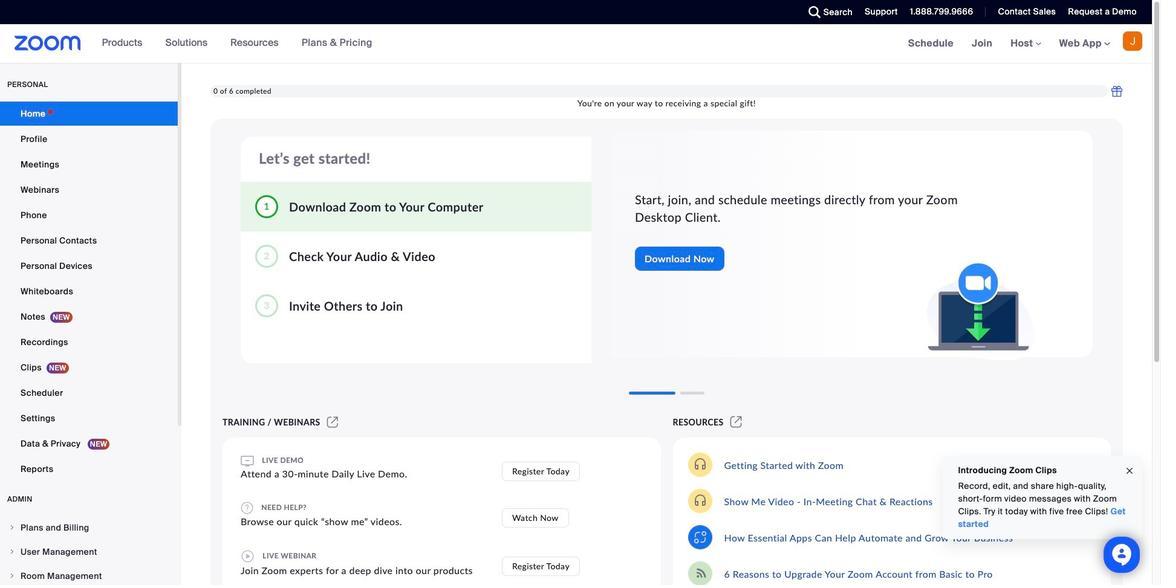 Task type: describe. For each thing, give the bounding box(es) containing it.
product information navigation
[[93, 24, 382, 63]]

right image
[[8, 573, 16, 580]]

1 window new image from the left
[[325, 417, 340, 428]]

1 menu item from the top
[[0, 517, 178, 540]]

close image
[[1125, 464, 1135, 478]]

meetings navigation
[[899, 24, 1153, 64]]

admin menu menu
[[0, 517, 178, 586]]

2 right image from the top
[[8, 549, 16, 556]]

zoom logo image
[[15, 36, 81, 51]]



Task type: vqa. For each thing, say whether or not it's contained in the screenshot.
support guide link on the bottom
no



Task type: locate. For each thing, give the bounding box(es) containing it.
right image
[[8, 525, 16, 532], [8, 549, 16, 556]]

menu item
[[0, 517, 178, 540], [0, 541, 178, 564], [0, 565, 178, 586]]

2 menu item from the top
[[0, 541, 178, 564]]

1 right image from the top
[[8, 525, 16, 532]]

1 vertical spatial menu item
[[0, 541, 178, 564]]

profile picture image
[[1124, 31, 1143, 51]]

1 vertical spatial right image
[[8, 549, 16, 556]]

0 vertical spatial right image
[[8, 525, 16, 532]]

2 vertical spatial menu item
[[0, 565, 178, 586]]

window new image
[[325, 417, 340, 428], [729, 417, 744, 428]]

2 window new image from the left
[[729, 417, 744, 428]]

1 horizontal spatial window new image
[[729, 417, 744, 428]]

personal menu menu
[[0, 102, 178, 483]]

3 menu item from the top
[[0, 565, 178, 586]]

0 vertical spatial menu item
[[0, 517, 178, 540]]

0 horizontal spatial window new image
[[325, 417, 340, 428]]

banner
[[0, 24, 1153, 64]]



